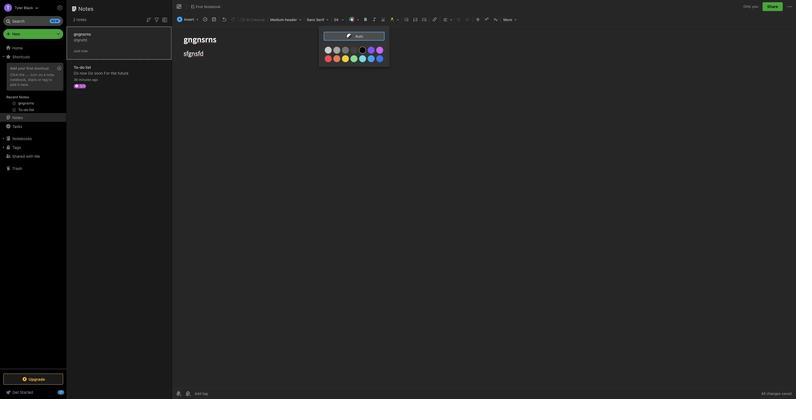 Task type: locate. For each thing, give the bounding box(es) containing it.
with
[[26, 154, 33, 159]]

0 horizontal spatial the
[[19, 73, 25, 77]]

the left ...
[[19, 73, 25, 77]]

trash link
[[0, 164, 66, 173]]

add
[[10, 66, 17, 71]]

Search text field
[[7, 16, 59, 26]]

tasks button
[[0, 122, 66, 131]]

note window element
[[172, 0, 796, 400]]

Highlight field
[[388, 16, 401, 24]]

gngnsrns sfgnsfd
[[74, 32, 91, 42]]

the
[[111, 71, 117, 75], [19, 73, 25, 77]]

the inside to-do list do now do soon for the future
[[111, 71, 117, 75]]

black
[[24, 5, 33, 10]]

tree
[[0, 43, 66, 369]]

list
[[86, 65, 91, 70]]

now down do
[[80, 71, 87, 75]]

to-do list do now do soon for the future
[[74, 65, 128, 75]]

subscript image
[[492, 16, 500, 23]]

notes inside group
[[19, 95, 29, 99]]

all changes saved
[[762, 392, 792, 397]]

0 horizontal spatial do
[[74, 71, 79, 75]]

shared with me
[[12, 154, 40, 159]]

Sort options field
[[145, 16, 152, 23]]

1 horizontal spatial do
[[88, 71, 93, 75]]

upgrade button
[[3, 374, 63, 386]]

0/3
[[80, 84, 85, 88]]

the right for
[[111, 71, 117, 75]]

shared with me link
[[0, 152, 66, 161]]

notes right recent
[[19, 95, 29, 99]]

notes up tasks
[[12, 115, 23, 120]]

More field
[[502, 16, 519, 24]]

7
[[60, 391, 62, 395]]

insert
[[184, 17, 194, 22]]

only you
[[744, 4, 758, 9]]

2 notes
[[73, 17, 86, 22]]

a
[[44, 73, 45, 77]]

2 vertical spatial notes
[[12, 115, 23, 120]]

future
[[118, 71, 128, 75]]

or
[[38, 78, 41, 82]]

click to collapse image
[[64, 390, 69, 396]]

tyler
[[15, 5, 23, 10]]

undo image
[[220, 16, 228, 23]]

Insert field
[[176, 16, 201, 23]]

1 horizontal spatial the
[[111, 71, 117, 75]]

do
[[74, 71, 79, 75], [88, 71, 93, 75]]

notes up notes
[[78, 6, 94, 12]]

here.
[[20, 82, 29, 87]]

changes
[[767, 392, 781, 397]]

do down list on the top of the page
[[88, 71, 93, 75]]

saved
[[782, 392, 792, 397]]

bold image
[[362, 16, 369, 23]]

superscript image
[[483, 16, 491, 23]]

add tag image
[[185, 391, 191, 398]]

just
[[74, 49, 80, 53]]

tags
[[12, 145, 21, 150]]

sans
[[307, 17, 315, 22]]

note,
[[46, 73, 55, 77]]

Account field
[[0, 2, 39, 13]]

2 do from the left
[[88, 71, 93, 75]]

the inside group
[[19, 73, 25, 77]]

Heading level field
[[268, 16, 304, 24]]

shortcut
[[34, 66, 49, 71]]

new search field
[[7, 16, 60, 26]]

notebook,
[[10, 78, 27, 82]]

group
[[0, 61, 66, 115]]

shortcuts
[[12, 54, 30, 59]]

click the ...
[[10, 73, 29, 77]]

home link
[[0, 43, 66, 52]]

minutes
[[79, 78, 91, 82]]

more
[[504, 17, 512, 22]]

1 vertical spatial notes
[[19, 95, 29, 99]]

More actions field
[[786, 2, 793, 11]]

numbered list image
[[412, 16, 420, 23]]

tree containing home
[[0, 43, 66, 369]]

italic image
[[371, 16, 378, 23]]

sfgnsfd
[[74, 38, 87, 42]]

1 vertical spatial now
[[80, 71, 87, 75]]

36
[[74, 78, 78, 82]]

now
[[81, 49, 88, 53], [80, 71, 87, 75]]

medium
[[270, 17, 284, 22]]

do down to-
[[74, 71, 79, 75]]

underline image
[[379, 16, 387, 23]]

to
[[49, 78, 52, 82]]

notes
[[78, 6, 94, 12], [19, 95, 29, 99], [12, 115, 23, 120]]

0 vertical spatial notes
[[78, 6, 94, 12]]

icon on a note, notebook, stack or tag to add it here.
[[10, 73, 55, 87]]

on
[[38, 73, 43, 77]]

now right just
[[81, 49, 88, 53]]

add
[[10, 82, 16, 87]]

medium header
[[270, 17, 297, 22]]



Task type: describe. For each thing, give the bounding box(es) containing it.
shortcuts button
[[0, 52, 66, 61]]

insert link image
[[431, 16, 439, 23]]

home
[[12, 46, 23, 50]]

Add tag field
[[194, 392, 236, 397]]

for
[[104, 71, 110, 75]]

Add filters field
[[153, 16, 160, 23]]

do
[[80, 65, 85, 70]]

group containing add your first shortcut
[[0, 61, 66, 115]]

Font color field
[[347, 16, 361, 24]]

get started
[[12, 391, 33, 396]]

trash
[[12, 166, 22, 171]]

notebooks
[[12, 136, 32, 141]]

checklist image
[[421, 16, 428, 23]]

you
[[752, 4, 758, 9]]

share button
[[763, 2, 783, 11]]

tyler black
[[15, 5, 33, 10]]

just now
[[74, 49, 88, 53]]

Font family field
[[305, 16, 331, 24]]

shared
[[12, 154, 25, 159]]

task image
[[201, 16, 209, 23]]

new button
[[3, 29, 63, 39]]

stack
[[28, 78, 37, 82]]

notes
[[76, 17, 86, 22]]

your
[[18, 66, 25, 71]]

it
[[17, 82, 19, 87]]

Alignment field
[[441, 16, 454, 24]]

get
[[12, 391, 19, 396]]

header
[[285, 17, 297, 22]]

tag
[[42, 78, 48, 82]]

to-
[[74, 65, 80, 70]]

me
[[34, 154, 40, 159]]

Help and Learning task checklist field
[[0, 389, 66, 398]]

only
[[744, 4, 751, 9]]

first notebook
[[196, 4, 221, 9]]

add your first shortcut
[[10, 66, 49, 71]]

notebook
[[204, 4, 221, 9]]

add filters image
[[153, 17, 160, 23]]

new
[[12, 32, 20, 36]]

more actions image
[[786, 3, 793, 10]]

first
[[196, 4, 203, 9]]

recent
[[6, 95, 18, 99]]

calendar event image
[[210, 16, 218, 23]]

tags button
[[0, 143, 66, 152]]

expand tags image
[[1, 145, 6, 150]]

recent notes
[[6, 95, 29, 99]]

...
[[26, 73, 29, 77]]

auto
[[355, 34, 363, 38]]

started
[[20, 391, 33, 396]]

bulleted list image
[[403, 16, 411, 23]]

serif
[[316, 17, 324, 22]]

new
[[51, 19, 59, 23]]

strikethrough image
[[474, 16, 482, 23]]

icon
[[30, 73, 37, 77]]

first
[[26, 66, 33, 71]]

upgrade
[[29, 378, 45, 382]]

settings image
[[57, 4, 63, 11]]

0 vertical spatial now
[[81, 49, 88, 53]]

tasks
[[12, 124, 22, 129]]

Font size field
[[332, 16, 346, 24]]

soon
[[94, 71, 103, 75]]

expand note image
[[176, 3, 183, 10]]

expand notebooks image
[[1, 137, 6, 141]]

2
[[73, 17, 75, 22]]

click
[[10, 73, 18, 77]]

now inside to-do list do now do soon for the future
[[80, 71, 87, 75]]

auto button
[[324, 32, 385, 41]]

36 minutes ago
[[74, 78, 98, 82]]

share
[[767, 4, 778, 9]]

View options field
[[160, 16, 168, 23]]

add a reminder image
[[175, 391, 182, 398]]

ago
[[92, 78, 98, 82]]

24
[[334, 17, 339, 22]]

gngnsrns
[[74, 32, 91, 36]]

notes link
[[0, 113, 66, 122]]

sans serif
[[307, 17, 324, 22]]

first notebook button
[[189, 3, 222, 11]]

1 do from the left
[[74, 71, 79, 75]]

notebooks link
[[0, 134, 66, 143]]

Note Editor text field
[[172, 27, 796, 389]]

all
[[762, 392, 766, 397]]



Task type: vqa. For each thing, say whether or not it's contained in the screenshot.
Expand Tags icon
yes



